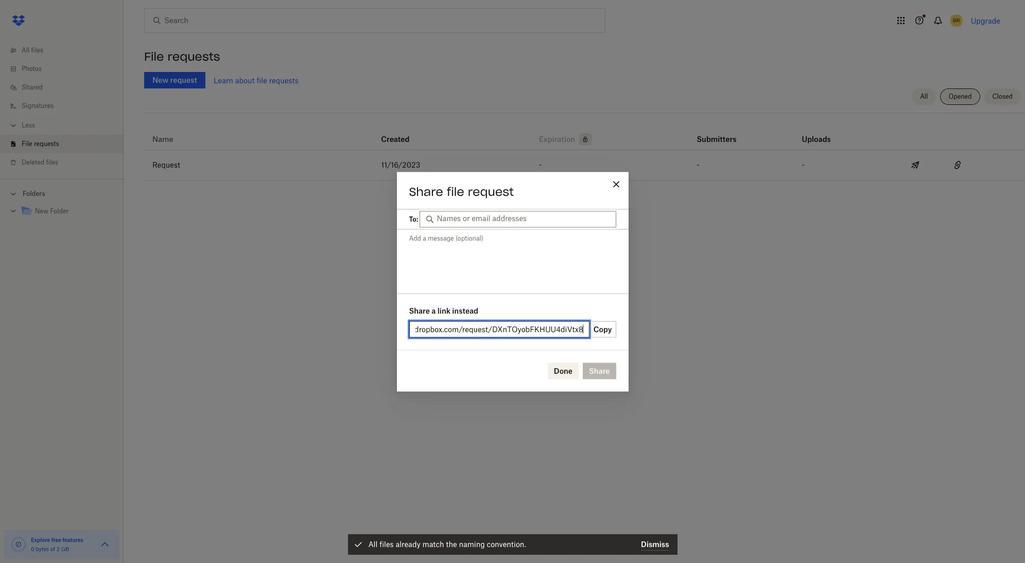 Task type: vqa. For each thing, say whether or not it's contained in the screenshot.
Photos
yes



Task type: locate. For each thing, give the bounding box(es) containing it.
file requests up the 'deleted files'
[[22, 140, 59, 148]]

quota usage element
[[10, 537, 27, 554]]

1 horizontal spatial column header
[[802, 121, 843, 146]]

all inside button
[[920, 93, 928, 100]]

all for all files
[[22, 46, 30, 54]]

all button
[[912, 89, 937, 105]]

11/16/2023
[[381, 161, 420, 169]]

1 horizontal spatial -
[[697, 161, 700, 169]]

0 vertical spatial share
[[409, 184, 443, 199]]

row
[[144, 117, 1025, 150], [144, 150, 1025, 181]]

1 row from the top
[[144, 117, 1025, 150]]

share up to:
[[409, 184, 443, 199]]

1 vertical spatial file
[[22, 140, 32, 148]]

list containing all files
[[0, 35, 124, 179]]

all
[[22, 46, 30, 54], [920, 93, 928, 100]]

Share a link instead text field
[[415, 324, 583, 335]]

2 share from the top
[[409, 306, 430, 315]]

photos
[[22, 65, 42, 73]]

file requests link
[[8, 135, 124, 153]]

column header
[[697, 121, 738, 146], [802, 121, 843, 146]]

2 vertical spatial requests
[[34, 140, 59, 148]]

to:
[[409, 216, 418, 223]]

0 horizontal spatial file
[[22, 140, 32, 148]]

file
[[144, 49, 164, 64], [22, 140, 32, 148]]

all files
[[22, 46, 43, 54]]

0 vertical spatial file
[[257, 76, 267, 85]]

share for share a link instead
[[409, 306, 430, 315]]

requests up the 'deleted files'
[[34, 140, 59, 148]]

1 horizontal spatial file requests
[[144, 49, 220, 64]]

0 horizontal spatial all
[[22, 46, 30, 54]]

requests right about
[[269, 76, 299, 85]]

1 vertical spatial requests
[[269, 76, 299, 85]]

1 horizontal spatial file
[[447, 184, 464, 199]]

explore
[[31, 538, 50, 544]]

learn
[[214, 76, 233, 85]]

copy
[[594, 325, 612, 334]]

name
[[152, 135, 173, 144]]

file requests list item
[[0, 135, 124, 153]]

2 horizontal spatial -
[[802, 161, 805, 169]]

cell
[[983, 150, 1025, 180]]

file left request
[[447, 184, 464, 199]]

created
[[381, 135, 410, 144]]

Add a message (optional) text field
[[397, 230, 629, 292]]

signatures link
[[8, 97, 124, 115]]

list
[[0, 35, 124, 179]]

0 horizontal spatial column header
[[697, 121, 738, 146]]

table
[[144, 117, 1025, 181]]

0 horizontal spatial files
[[31, 46, 43, 54]]

done
[[554, 367, 573, 375]]

share a link instead
[[409, 306, 478, 315]]

0 vertical spatial files
[[31, 46, 43, 54]]

3 - from the left
[[802, 161, 805, 169]]

upgrade link
[[971, 16, 1001, 25]]

share
[[409, 184, 443, 199], [409, 306, 430, 315]]

photos link
[[8, 60, 124, 78]]

1 horizontal spatial files
[[46, 159, 58, 166]]

learn about file requests
[[214, 76, 299, 85]]

table containing name
[[144, 117, 1025, 181]]

file
[[257, 76, 267, 85], [447, 184, 464, 199]]

requests
[[168, 49, 220, 64], [269, 76, 299, 85], [34, 140, 59, 148]]

of
[[50, 547, 55, 553]]

2 row from the top
[[144, 150, 1025, 181]]

-
[[539, 161, 542, 169], [697, 161, 700, 169], [802, 161, 805, 169]]

2
[[57, 547, 60, 553]]

request
[[468, 184, 514, 199]]

file requests
[[144, 49, 220, 64], [22, 140, 59, 148]]

explore free features 0 bytes of 2 gb
[[31, 538, 83, 553]]

folders button
[[0, 186, 124, 201]]

files
[[31, 46, 43, 54], [46, 159, 58, 166]]

all inside 'link'
[[22, 46, 30, 54]]

0 horizontal spatial requests
[[34, 140, 59, 148]]

files for deleted files
[[46, 159, 58, 166]]

all left opened
[[920, 93, 928, 100]]

file right about
[[257, 76, 267, 85]]

1 share from the top
[[409, 184, 443, 199]]

files up photos
[[31, 46, 43, 54]]

gb
[[61, 547, 69, 553]]

1 vertical spatial all
[[920, 93, 928, 100]]

less image
[[8, 121, 19, 131]]

file inside dialog
[[447, 184, 464, 199]]

files inside 'link'
[[31, 46, 43, 54]]

files right deleted
[[46, 159, 58, 166]]

1 vertical spatial files
[[46, 159, 58, 166]]

share left a
[[409, 306, 430, 315]]

all up photos
[[22, 46, 30, 54]]

1 vertical spatial file
[[447, 184, 464, 199]]

1 vertical spatial share
[[409, 306, 430, 315]]

shared
[[22, 83, 43, 91]]

1 horizontal spatial all
[[920, 93, 928, 100]]

0 horizontal spatial -
[[539, 161, 542, 169]]

0 vertical spatial all
[[22, 46, 30, 54]]

0
[[31, 547, 34, 553]]

new folder
[[35, 208, 69, 215]]

file inside "link"
[[22, 140, 32, 148]]

2 - from the left
[[697, 161, 700, 169]]

0 horizontal spatial file requests
[[22, 140, 59, 148]]

0 vertical spatial file
[[144, 49, 164, 64]]

requests up learn
[[168, 49, 220, 64]]

0 vertical spatial requests
[[168, 49, 220, 64]]

1 vertical spatial file requests
[[22, 140, 59, 148]]

Contact input text field
[[437, 213, 611, 224]]

0 horizontal spatial file
[[257, 76, 267, 85]]

file requests up learn
[[144, 49, 220, 64]]



Task type: describe. For each thing, give the bounding box(es) containing it.
1 column header from the left
[[697, 121, 738, 146]]

request
[[152, 161, 180, 169]]

done button
[[548, 363, 579, 380]]

shared link
[[8, 78, 124, 97]]

1 horizontal spatial requests
[[168, 49, 220, 64]]

instead
[[452, 306, 478, 315]]

share for share file request
[[409, 184, 443, 199]]

link
[[438, 306, 451, 315]]

opened
[[949, 93, 972, 100]]

free
[[51, 538, 61, 544]]

all for all
[[920, 93, 928, 100]]

closed button
[[985, 89, 1021, 105]]

file requests inside "link"
[[22, 140, 59, 148]]

cell inside table
[[983, 150, 1025, 180]]

upgrade
[[971, 16, 1001, 25]]

dropbox image
[[8, 10, 29, 31]]

learn about file requests link
[[214, 76, 299, 85]]

less
[[22, 122, 35, 129]]

new
[[35, 208, 48, 215]]

a
[[432, 306, 436, 315]]

pro trial element
[[575, 133, 592, 146]]

about
[[235, 76, 255, 85]]

share file request
[[409, 184, 514, 199]]

copy button
[[590, 321, 616, 338]]

send email image
[[910, 159, 922, 172]]

1 - from the left
[[539, 161, 542, 169]]

folder
[[50, 208, 69, 215]]

0 vertical spatial file requests
[[144, 49, 220, 64]]

opened button
[[941, 89, 980, 105]]

created button
[[381, 133, 410, 146]]

deleted files link
[[8, 153, 124, 172]]

share file request dialog
[[397, 172, 629, 392]]

all files link
[[8, 41, 124, 60]]

requests inside "link"
[[34, 140, 59, 148]]

bytes
[[36, 547, 49, 553]]

deleted
[[22, 159, 44, 166]]

files for all files
[[31, 46, 43, 54]]

closed
[[993, 93, 1013, 100]]

copy link image
[[952, 159, 964, 172]]

2 column header from the left
[[802, 121, 843, 146]]

row containing request
[[144, 150, 1025, 181]]

row containing name
[[144, 117, 1025, 150]]

folders
[[23, 190, 45, 198]]

deleted files
[[22, 159, 58, 166]]

features
[[63, 538, 83, 544]]

2 horizontal spatial requests
[[269, 76, 299, 85]]

1 horizontal spatial file
[[144, 49, 164, 64]]

new folder link
[[21, 205, 115, 219]]

signatures
[[22, 102, 54, 110]]



